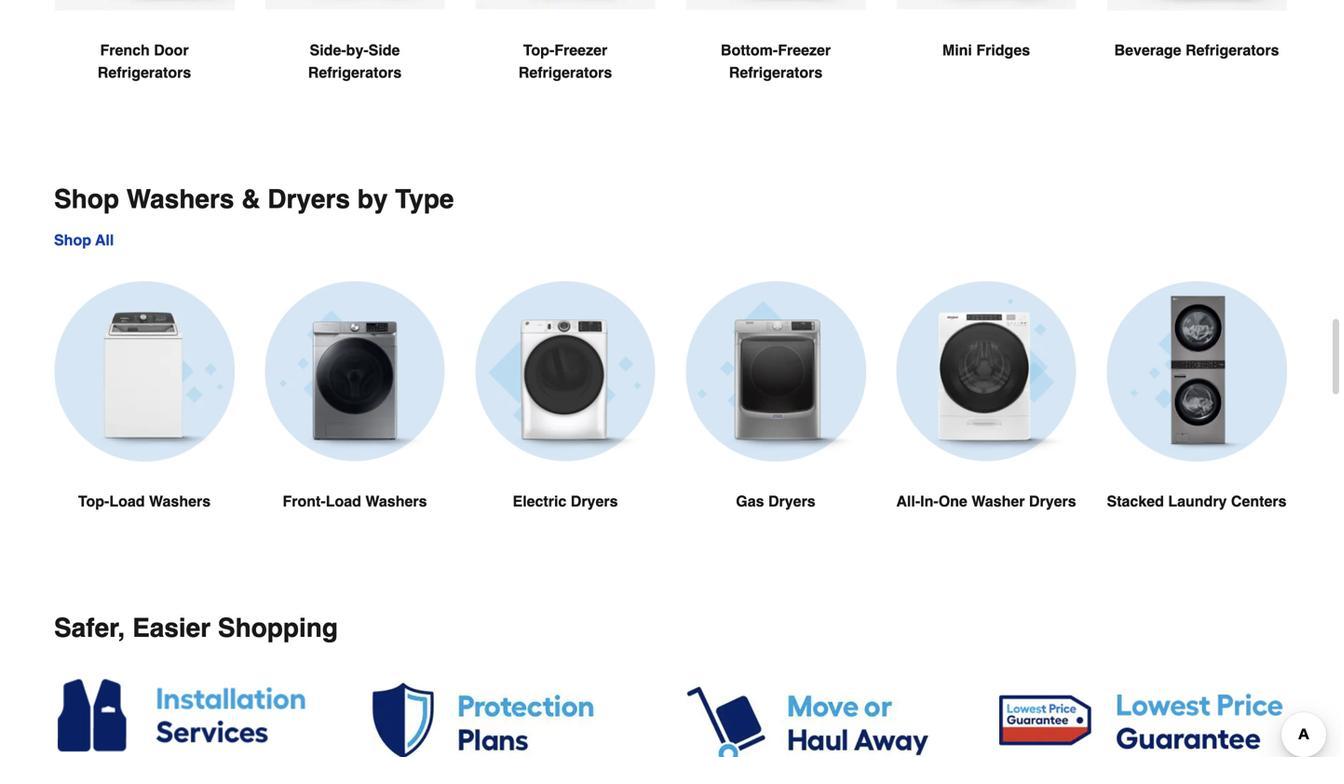 Task type: locate. For each thing, give the bounding box(es) containing it.
move or haul away. image
[[686, 673, 970, 758]]

a gray l g stacked laundry center including washing machine and dryer. image
[[1107, 281, 1288, 462]]

1 shop from the top
[[54, 185, 119, 214]]

lowest price guarantee. image
[[1000, 673, 1284, 758]]

gas dryers
[[736, 493, 816, 510]]

freezer inside top-freezer refrigerators
[[555, 42, 608, 59]]

load
[[109, 493, 145, 510], [326, 493, 362, 510]]

top-
[[524, 42, 555, 59], [78, 493, 109, 510]]

french door refrigerators link
[[54, 0, 235, 129]]

1 horizontal spatial load
[[326, 493, 362, 510]]

laundry
[[1169, 493, 1228, 510]]

side
[[369, 42, 400, 59]]

a stainless steel beverage refrigerator. image
[[1107, 0, 1288, 11]]

washers for top-load washers
[[149, 493, 211, 510]]

load inside top-load washers link
[[109, 493, 145, 510]]

shop
[[54, 185, 119, 214], [54, 232, 91, 249]]

freezer for top-
[[555, 42, 608, 59]]

refrigerators
[[1186, 42, 1280, 59], [98, 64, 191, 81], [308, 64, 402, 81], [519, 64, 612, 81], [729, 64, 823, 81]]

top-load washers
[[78, 493, 211, 510]]

shop for shop all
[[54, 232, 91, 249]]

side-by-side refrigerators
[[308, 42, 402, 81]]

door
[[154, 42, 189, 59]]

gas dryers link
[[686, 281, 867, 558]]

side-by-side refrigerators link
[[265, 0, 445, 129]]

1 load from the left
[[109, 493, 145, 510]]

stacked laundry centers link
[[1107, 281, 1288, 558]]

safer, easier shopping
[[54, 614, 338, 644]]

0 horizontal spatial load
[[109, 493, 145, 510]]

freezer
[[555, 42, 608, 59], [778, 42, 831, 59]]

beverage refrigerators link
[[1107, 0, 1288, 106]]

refrigerators down bottom-
[[729, 64, 823, 81]]

shop up shop all link
[[54, 185, 119, 214]]

bottom-
[[721, 42, 778, 59]]

0 horizontal spatial top-
[[78, 493, 109, 510]]

refrigerators down french
[[98, 64, 191, 81]]

top-freezer refrigerators link
[[475, 0, 656, 129]]

a white whirlpool top-load washing machine. image
[[54, 281, 235, 462]]

washers
[[127, 185, 234, 214], [149, 493, 211, 510], [366, 493, 427, 510]]

shop all link
[[54, 232, 114, 249]]

dryers
[[268, 185, 350, 214], [571, 493, 618, 510], [769, 493, 816, 510], [1030, 493, 1077, 510]]

a white bottom-freezer refrigerator with stainless steel handles. image
[[686, 0, 867, 11]]

1 freezer from the left
[[555, 42, 608, 59]]

a white and black g e electric dryer. image
[[475, 281, 656, 462]]

beverage refrigerators
[[1115, 42, 1280, 59]]

top- for load
[[78, 493, 109, 510]]

beverage
[[1115, 42, 1182, 59]]

washers for front-load washers
[[366, 493, 427, 510]]

freezer down "a white bottom-freezer refrigerator with stainless steel handles." image
[[778, 42, 831, 59]]

1 horizontal spatial freezer
[[778, 42, 831, 59]]

0 vertical spatial top-
[[524, 42, 555, 59]]

0 vertical spatial shop
[[54, 185, 119, 214]]

freezer down a black top-freezer refrigerator. image
[[555, 42, 608, 59]]

dryers right electric at left
[[571, 493, 618, 510]]

all-in-one washer dryers
[[897, 493, 1077, 510]]

shop all
[[54, 232, 114, 249]]

front-load washers
[[283, 493, 427, 510]]

refrigerators inside 'link'
[[519, 64, 612, 81]]

electric dryers link
[[475, 281, 656, 558]]

0 horizontal spatial freezer
[[555, 42, 608, 59]]

french
[[100, 42, 150, 59]]

1 vertical spatial shop
[[54, 232, 91, 249]]

shop left all
[[54, 232, 91, 249]]

1 vertical spatial top-
[[78, 493, 109, 510]]

refrigerators down a black top-freezer refrigerator. image
[[519, 64, 612, 81]]

type
[[395, 185, 454, 214]]

stacked laundry centers
[[1108, 493, 1287, 510]]

dryers right washer
[[1030, 493, 1077, 510]]

refrigerators inside bottom-freezer refrigerators
[[729, 64, 823, 81]]

2 freezer from the left
[[778, 42, 831, 59]]

a stainless steel mini fridge. image
[[896, 0, 1077, 10]]

top- inside top-freezer refrigerators
[[524, 42, 555, 59]]

freezer inside bottom-freezer refrigerators
[[778, 42, 831, 59]]

1 horizontal spatial top-
[[524, 42, 555, 59]]

a gray maytag gas dryer. image
[[686, 281, 867, 462]]

&
[[242, 185, 260, 214]]

stacked
[[1108, 493, 1165, 510]]

load inside the front-load washers link
[[326, 493, 362, 510]]

electric dryers
[[513, 493, 618, 510]]

refrigerators for french door refrigerators
[[98, 64, 191, 81]]

2 shop from the top
[[54, 232, 91, 249]]

a stainless steel french door refrigerator with an ice maker and two drawers. image
[[54, 0, 235, 11]]

2 load from the left
[[326, 493, 362, 510]]



Task type: describe. For each thing, give the bounding box(es) containing it.
load for top-
[[109, 493, 145, 510]]

top-load washers link
[[54, 281, 235, 558]]

french door refrigerators
[[98, 42, 191, 81]]

mini fridges
[[943, 42, 1031, 59]]

mini
[[943, 42, 973, 59]]

shopping
[[218, 614, 338, 644]]

electric
[[513, 493, 567, 510]]

easier
[[132, 614, 211, 644]]

bottom-freezer refrigerators link
[[686, 0, 867, 129]]

washer
[[972, 493, 1026, 510]]

fridges
[[977, 42, 1031, 59]]

all-
[[897, 493, 921, 510]]

mini fridges link
[[896, 0, 1077, 106]]

all-in-one washer dryers link
[[896, 281, 1077, 558]]

top-freezer refrigerators
[[519, 42, 612, 81]]

shop washers & dryers by type
[[54, 185, 454, 214]]

bottom-freezer refrigerators
[[721, 42, 831, 81]]

in-
[[921, 493, 939, 510]]

load for front-
[[326, 493, 362, 510]]

refrigerators for bottom-freezer refrigerators
[[729, 64, 823, 81]]

a black top-freezer refrigerator. image
[[475, 0, 656, 10]]

installation services. image
[[58, 673, 342, 758]]

protection plans. image
[[372, 673, 656, 758]]

all
[[95, 232, 114, 249]]

one
[[939, 493, 968, 510]]

gas
[[736, 493, 765, 510]]

a white and black whirlpool all-in-one washer and dryer. image
[[896, 281, 1077, 462]]

side-
[[310, 42, 346, 59]]

front-load washers link
[[265, 281, 445, 558]]

dryers right &
[[268, 185, 350, 214]]

a whirlpool stainless steel side-by-side refrigerator with ice maker. image
[[265, 0, 445, 10]]

refrigerators down a stainless steel beverage refrigerator. image
[[1186, 42, 1280, 59]]

a gray samsung front-load washing machine. image
[[265, 281, 445, 462]]

by
[[358, 185, 388, 214]]

top- for freezer
[[524, 42, 555, 59]]

centers
[[1232, 493, 1287, 510]]

freezer for bottom-
[[778, 42, 831, 59]]

refrigerators down by-
[[308, 64, 402, 81]]

by-
[[346, 42, 369, 59]]

dryers right gas
[[769, 493, 816, 510]]

refrigerators for top-freezer refrigerators
[[519, 64, 612, 81]]

safer,
[[54, 614, 125, 644]]

shop for shop washers & dryers by type
[[54, 185, 119, 214]]

front-
[[283, 493, 326, 510]]



Task type: vqa. For each thing, say whether or not it's contained in the screenshot.
Weekly Ad
no



